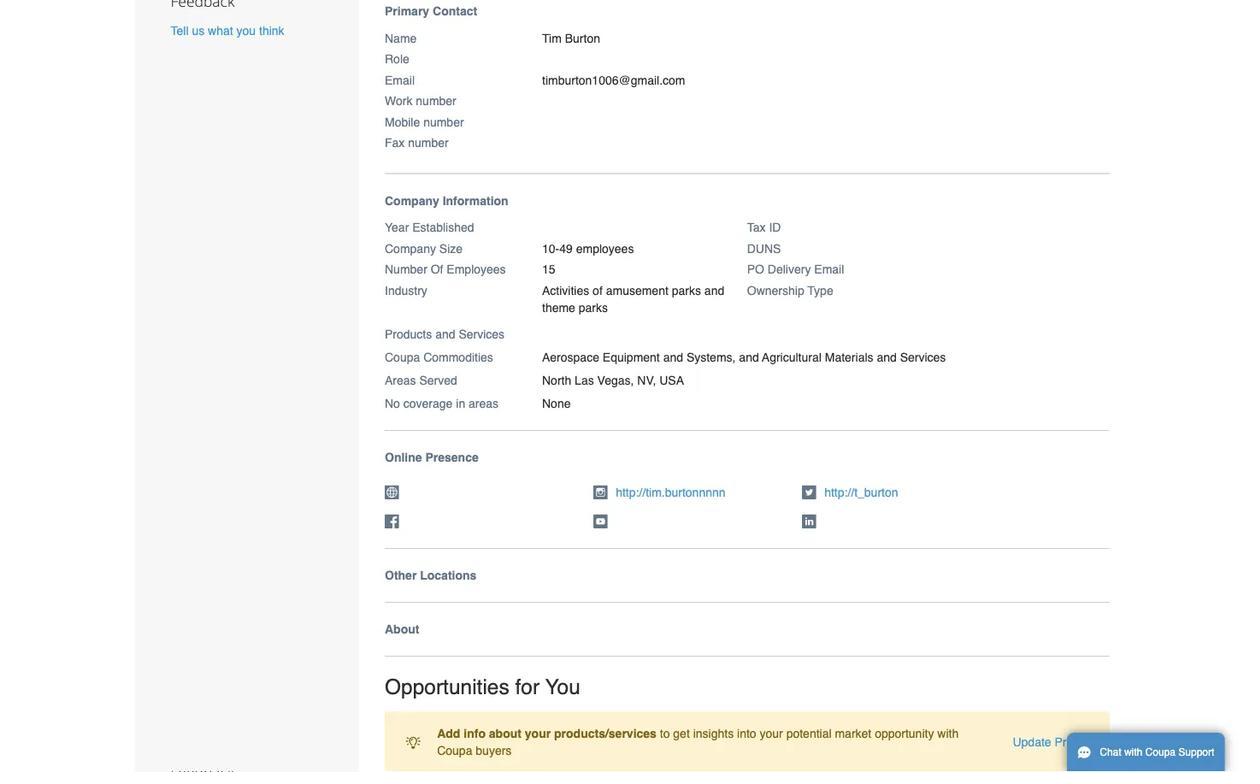 Task type: describe. For each thing, give the bounding box(es) containing it.
support
[[1178, 746, 1214, 758]]

po
[[747, 263, 764, 276]]

opportunities
[[385, 675, 509, 699]]

areas served
[[385, 374, 457, 387]]

market
[[835, 726, 871, 740]]

1 your from the left
[[525, 726, 551, 740]]

think
[[259, 24, 284, 37]]

aerospace
[[542, 351, 599, 364]]

vegas,
[[597, 374, 634, 387]]

http://t_burton link
[[824, 486, 898, 499]]

north
[[542, 374, 571, 387]]

amusement
[[606, 284, 668, 297]]

info
[[464, 726, 486, 740]]

chat with coupa support button
[[1067, 733, 1225, 772]]

add
[[437, 726, 460, 740]]

1 horizontal spatial parks
[[672, 284, 701, 297]]

company information
[[385, 194, 508, 207]]

areas
[[469, 397, 499, 411]]

for
[[515, 675, 540, 699]]

coupa inside chat with coupa support button
[[1145, 746, 1176, 758]]

and up usa
[[663, 351, 683, 364]]

duns
[[747, 242, 781, 255]]

10-49 employees
[[542, 242, 634, 255]]

information
[[443, 194, 508, 207]]

work
[[385, 94, 412, 108]]

theme
[[542, 301, 575, 314]]

chat with coupa support
[[1100, 746, 1214, 758]]

company size
[[385, 242, 463, 255]]

primary
[[385, 4, 429, 18]]

email inside tax id duns po delivery email ownership type
[[814, 263, 844, 276]]

commodities
[[423, 351, 493, 364]]

with inside chat with coupa support button
[[1124, 746, 1143, 758]]

coverage
[[403, 397, 453, 411]]

add info about your products/services
[[437, 726, 657, 740]]

served
[[419, 374, 457, 387]]

what
[[208, 24, 233, 37]]

primary contact
[[385, 4, 477, 18]]

tax
[[747, 221, 766, 234]]

company for company size
[[385, 242, 436, 255]]

coupa commodities
[[385, 351, 493, 364]]

activities of amusement parks and theme parks
[[542, 284, 724, 314]]

no coverage in areas
[[385, 397, 499, 411]]

of
[[593, 284, 603, 297]]

buyers
[[476, 743, 512, 757]]

of
[[431, 263, 443, 276]]

update profile
[[1013, 735, 1089, 749]]

your inside to get insights into your potential market opportunity with coupa buyers
[[760, 726, 783, 740]]

0 vertical spatial services
[[459, 328, 505, 341]]

opportunity
[[875, 726, 934, 740]]

2 vertical spatial number
[[408, 136, 449, 150]]

15
[[542, 263, 555, 276]]

us
[[192, 24, 205, 37]]

no
[[385, 397, 400, 411]]

locations
[[420, 569, 477, 582]]

you
[[236, 24, 256, 37]]

you
[[545, 675, 580, 699]]

nv,
[[637, 374, 656, 387]]

name
[[385, 31, 417, 45]]

and right systems,
[[739, 351, 759, 364]]

0 horizontal spatial coupa
[[385, 351, 420, 364]]

fax
[[385, 136, 405, 150]]

las
[[575, 374, 594, 387]]

type
[[807, 284, 833, 297]]

to
[[660, 726, 670, 740]]

and up coupa commodities
[[435, 328, 455, 341]]

products
[[385, 328, 432, 341]]

mobile
[[385, 115, 420, 129]]

other locations
[[385, 569, 477, 582]]



Task type: locate. For each thing, give the bounding box(es) containing it.
your right into on the right bottom of page
[[760, 726, 783, 740]]

1 horizontal spatial email
[[814, 263, 844, 276]]

0 horizontal spatial parks
[[579, 301, 608, 314]]

coupa inside to get insights into your potential market opportunity with coupa buyers
[[437, 743, 472, 757]]

10-
[[542, 242, 559, 255]]

get
[[673, 726, 690, 740]]

email up type
[[814, 263, 844, 276]]

0 horizontal spatial your
[[525, 726, 551, 740]]

materials
[[825, 351, 873, 364]]

id
[[769, 221, 781, 234]]

0 horizontal spatial services
[[459, 328, 505, 341]]

other
[[385, 569, 417, 582]]

into
[[737, 726, 756, 740]]

1 horizontal spatial services
[[900, 351, 946, 364]]

potential
[[786, 726, 832, 740]]

tax id duns po delivery email ownership type
[[747, 221, 844, 297]]

to get insights into your potential market opportunity with coupa buyers
[[437, 726, 959, 757]]

number right the mobile in the top left of the page
[[423, 115, 464, 129]]

agricultural
[[762, 351, 822, 364]]

in
[[456, 397, 465, 411]]

1 horizontal spatial your
[[760, 726, 783, 740]]

established
[[412, 221, 474, 234]]

coupa left support on the bottom right
[[1145, 746, 1176, 758]]

areas
[[385, 374, 416, 387]]

0 vertical spatial company
[[385, 194, 439, 207]]

1 horizontal spatial coupa
[[437, 743, 472, 757]]

products and services
[[385, 328, 505, 341]]

tim burton
[[542, 31, 600, 45]]

number of employees
[[385, 263, 506, 276]]

0 horizontal spatial email
[[385, 73, 415, 87]]

update profile link
[[1013, 735, 1089, 749]]

burton
[[565, 31, 600, 45]]

2 company from the top
[[385, 242, 436, 255]]

year
[[385, 221, 409, 234]]

employees
[[447, 263, 506, 276]]

delivery
[[768, 263, 811, 276]]

company up number
[[385, 242, 436, 255]]

north las vegas, nv, usa
[[542, 374, 684, 387]]

1 vertical spatial services
[[900, 351, 946, 364]]

1 vertical spatial company
[[385, 242, 436, 255]]

about
[[489, 726, 522, 740]]

alert containing add info about your products/services
[[385, 712, 1109, 772]]

number
[[385, 263, 427, 276]]

services right materials
[[900, 351, 946, 364]]

work number mobile number fax number
[[385, 94, 464, 150]]

1 vertical spatial email
[[814, 263, 844, 276]]

email up work
[[385, 73, 415, 87]]

and right materials
[[877, 351, 897, 364]]

with inside to get insights into your potential market opportunity with coupa buyers
[[937, 726, 959, 740]]

email
[[385, 73, 415, 87], [814, 263, 844, 276]]

0 horizontal spatial with
[[937, 726, 959, 740]]

alert
[[385, 712, 1109, 772]]

coupa up areas
[[385, 351, 420, 364]]

number right work
[[416, 94, 456, 108]]

company up 'year'
[[385, 194, 439, 207]]

tell us what you think
[[171, 24, 284, 37]]

0 vertical spatial with
[[937, 726, 959, 740]]

2 your from the left
[[760, 726, 783, 740]]

2 horizontal spatial coupa
[[1145, 746, 1176, 758]]

0 vertical spatial parks
[[672, 284, 701, 297]]

systems,
[[686, 351, 736, 364]]

update
[[1013, 735, 1051, 749]]

parks
[[672, 284, 701, 297], [579, 301, 608, 314]]

1 vertical spatial parks
[[579, 301, 608, 314]]

opportunities for you
[[385, 675, 580, 699]]

and inside activities of amusement parks and theme parks
[[704, 284, 724, 297]]

1 vertical spatial number
[[423, 115, 464, 129]]

employees
[[576, 242, 634, 255]]

0 vertical spatial email
[[385, 73, 415, 87]]

contact
[[433, 4, 477, 18]]

http://tim.burtonnnnn
[[616, 486, 726, 499]]

usa
[[659, 374, 684, 387]]

your
[[525, 726, 551, 740], [760, 726, 783, 740]]

http://tim.burtonnnnn link
[[616, 486, 726, 499]]

with
[[937, 726, 959, 740], [1124, 746, 1143, 758]]

parks down of on the top of page
[[579, 301, 608, 314]]

1 company from the top
[[385, 194, 439, 207]]

with right chat
[[1124, 746, 1143, 758]]

number down the mobile in the top left of the page
[[408, 136, 449, 150]]

parks right amusement
[[672, 284, 701, 297]]

products/services
[[554, 726, 657, 740]]

activities
[[542, 284, 589, 297]]

none
[[542, 397, 571, 411]]

presence
[[425, 451, 479, 464]]

company
[[385, 194, 439, 207], [385, 242, 436, 255]]

chat
[[1100, 746, 1121, 758]]

number
[[416, 94, 456, 108], [423, 115, 464, 129], [408, 136, 449, 150]]

tell us what you think button
[[171, 22, 284, 39]]

insights
[[693, 726, 734, 740]]

services up commodities
[[459, 328, 505, 341]]

49
[[559, 242, 573, 255]]

your right about
[[525, 726, 551, 740]]

equipment
[[603, 351, 660, 364]]

online
[[385, 451, 422, 464]]

ownership
[[747, 284, 804, 297]]

with right 'opportunity'
[[937, 726, 959, 740]]

online presence
[[385, 451, 479, 464]]

http://t_burton
[[824, 486, 898, 499]]

profile
[[1055, 735, 1089, 749]]

1 horizontal spatial with
[[1124, 746, 1143, 758]]

tim
[[542, 31, 562, 45]]

about
[[385, 623, 419, 636]]

company for company information
[[385, 194, 439, 207]]

and left 'ownership'
[[704, 284, 724, 297]]

0 vertical spatial number
[[416, 94, 456, 108]]

coupa down add
[[437, 743, 472, 757]]

timburton1006@gmail.com
[[542, 73, 685, 87]]

industry
[[385, 284, 427, 297]]

size
[[439, 242, 463, 255]]

aerospace equipment and systems, and agricultural materials and services
[[542, 351, 946, 364]]

1 vertical spatial with
[[1124, 746, 1143, 758]]

role
[[385, 52, 409, 66]]



Task type: vqa. For each thing, say whether or not it's contained in the screenshot.
top "Services"
yes



